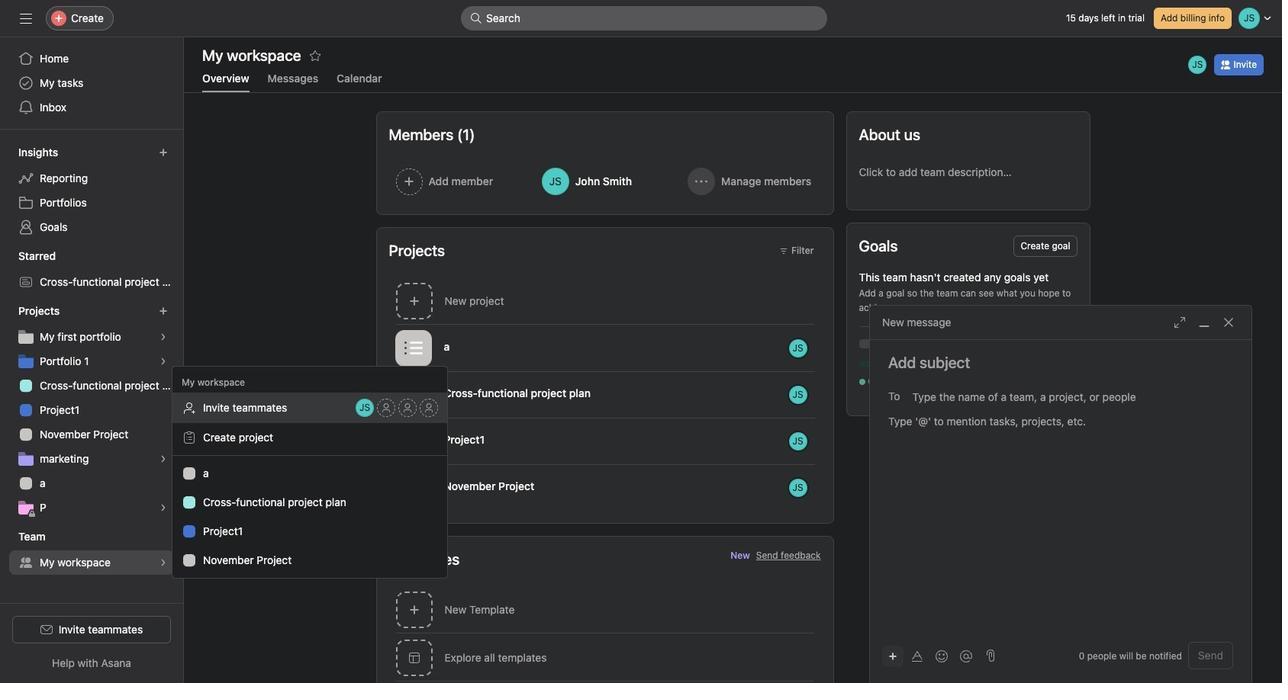 Task type: locate. For each thing, give the bounding box(es) containing it.
at mention image
[[960, 651, 972, 663]]

5 list item from the top
[[377, 682, 833, 684]]

toolbar
[[882, 645, 980, 667]]

emoji image
[[936, 651, 948, 663]]

new insights image
[[159, 148, 168, 157]]

Add subject text field
[[870, 353, 1252, 374]]

prominent image
[[470, 12, 482, 24]]

menu item
[[172, 393, 447, 424]]

dialog
[[870, 306, 1252, 684]]

add to starred image
[[309, 50, 321, 62]]

global element
[[0, 37, 183, 129]]

list item
[[377, 325, 833, 372], [377, 372, 833, 418], [377, 418, 833, 465], [377, 465, 833, 511], [377, 682, 833, 684]]

projects element
[[0, 298, 183, 524]]

see details, marketing image
[[159, 455, 168, 464]]

see details, portfolio 1 image
[[159, 357, 168, 366]]

formatting image
[[911, 651, 923, 663]]

3 list item from the top
[[377, 418, 833, 465]]

1 list item from the top
[[377, 325, 833, 372]]

see details, my first portfolio image
[[159, 333, 168, 342]]

list image
[[404, 386, 422, 404]]

expand popout to full screen image
[[1174, 317, 1186, 329]]

close image
[[1223, 317, 1235, 329]]

2 list item from the top
[[377, 372, 833, 418]]

list box
[[461, 6, 827, 31]]

new project or portfolio image
[[159, 307, 168, 316]]

hide sidebar image
[[20, 12, 32, 24]]



Task type: describe. For each thing, give the bounding box(es) containing it.
4 list item from the top
[[377, 465, 833, 511]]

insights element
[[0, 139, 183, 243]]

starred element
[[0, 243, 183, 298]]

minimize image
[[1198, 317, 1210, 329]]

teams element
[[0, 524, 183, 579]]

see details, p image
[[159, 504, 168, 513]]

list image
[[404, 339, 422, 358]]

Type the name of a team, a project, or people text field
[[912, 388, 1225, 406]]

see details, my workspace image
[[159, 559, 168, 568]]



Task type: vqa. For each thing, say whether or not it's contained in the screenshot.
Projects element
yes



